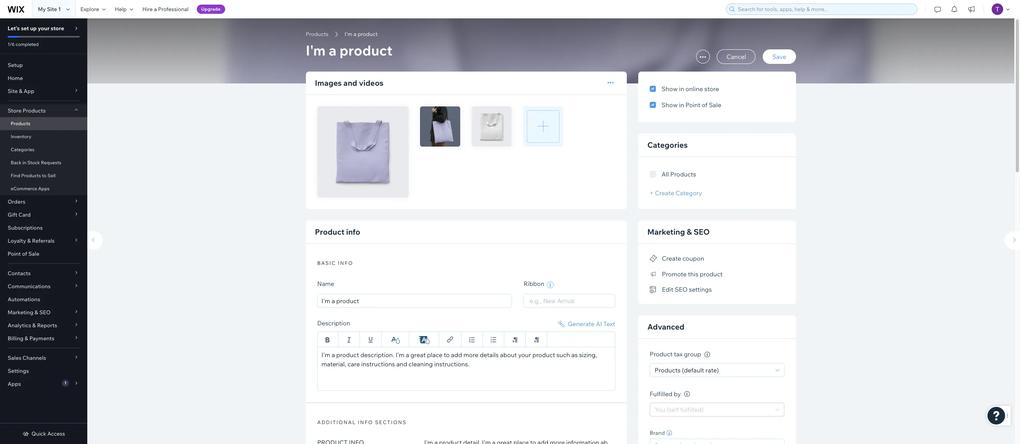 Task type: describe. For each thing, give the bounding box(es) containing it.
gift card
[[8, 211, 31, 218]]

promote image
[[650, 271, 658, 278]]

1 vertical spatial i'm a product
[[306, 42, 393, 59]]

generate
[[568, 320, 595, 328]]

Select box search field
[[530, 294, 609, 307]]

categories link
[[0, 143, 87, 156]]

1/6
[[8, 41, 15, 47]]

ai
[[596, 320, 602, 328]]

inventory
[[11, 134, 31, 139]]

your inside sidebar element
[[38, 25, 50, 32]]

by
[[674, 390, 681, 398]]

marketing & seo button
[[0, 306, 87, 319]]

loyalty
[[8, 238, 26, 244]]

sales channels button
[[0, 352, 87, 365]]

orders button
[[0, 195, 87, 208]]

back
[[11, 160, 21, 165]]

online
[[686, 85, 703, 93]]

point inside i'm a product form
[[686, 101, 701, 109]]

communications
[[8, 283, 51, 290]]

referrals
[[32, 238, 55, 244]]

find products to sell link
[[0, 169, 87, 182]]

& inside i'm a product form
[[687, 227, 692, 237]]

fulfilled)
[[681, 406, 704, 414]]

edit
[[662, 286, 674, 294]]

in for point
[[679, 101, 684, 109]]

find products to sell
[[11, 173, 56, 179]]

communications button
[[0, 280, 87, 293]]

generate ai text
[[568, 320, 616, 328]]

seo inside the 'marketing & seo' popup button
[[39, 309, 51, 316]]

subscriptions link
[[0, 221, 87, 234]]

automations link
[[0, 293, 87, 306]]

my
[[38, 6, 46, 13]]

more
[[464, 351, 479, 359]]

description.
[[361, 351, 394, 359]]

marketing & seo inside popup button
[[8, 309, 51, 316]]

product inside button
[[700, 270, 723, 278]]

create coupon button
[[650, 253, 704, 264]]

description
[[317, 319, 350, 327]]

and inside the i'm a product description. i'm a great place to add more details about your product such as sizing, material, care instructions and cleaning instructions.
[[397, 360, 407, 368]]

details
[[480, 351, 499, 359]]

categories inside sidebar element
[[11, 147, 35, 152]]

additional
[[317, 419, 356, 425]]

explore
[[80, 6, 99, 13]]

name
[[317, 280, 334, 288]]

& for the 'marketing & seo' popup button
[[35, 309, 38, 316]]

promote coupon image
[[650, 256, 658, 262]]

additional info sections
[[317, 419, 407, 425]]

seo settings image
[[650, 287, 658, 293]]

card
[[19, 211, 31, 218]]

settings
[[689, 286, 712, 294]]

i'm a product form
[[84, 18, 1021, 444]]

promote this product
[[662, 270, 723, 278]]

show for show in online store
[[662, 85, 678, 93]]

ecommerce
[[11, 186, 37, 192]]

gift card button
[[0, 208, 87, 221]]

rate)
[[706, 367, 719, 374]]

home
[[8, 75, 23, 82]]

contacts
[[8, 270, 31, 277]]

create coupon
[[662, 255, 704, 263]]

0 vertical spatial create
[[655, 189, 674, 197]]

set
[[21, 25, 29, 32]]

i'm a product description. i'm a great place to add more details about your product such as sizing, material, care instructions and cleaning instructions.
[[322, 351, 597, 368]]

group
[[684, 351, 701, 358]]

hire a professional link
[[138, 0, 193, 18]]

upgrade button
[[197, 5, 225, 14]]

store inside sidebar element
[[51, 25, 64, 32]]

store products button
[[0, 104, 87, 117]]

products link inside i'm a product form
[[302, 30, 332, 38]]

+ create category button
[[650, 189, 702, 197]]

cleaning
[[409, 360, 433, 368]]

settings link
[[0, 365, 87, 378]]

store products
[[8, 107, 46, 114]]

coupon
[[683, 255, 704, 263]]

images
[[315, 78, 342, 88]]

info tooltip image
[[705, 352, 711, 358]]

material,
[[322, 360, 346, 368]]

false text field
[[317, 347, 616, 391]]

site inside dropdown button
[[8, 88, 18, 95]]

Add a product name text field
[[317, 294, 512, 308]]

quick
[[32, 431, 46, 438]]

requests
[[41, 160, 61, 165]]

up
[[30, 25, 37, 32]]

of inside i'm a product form
[[702, 101, 708, 109]]

to inside sidebar element
[[42, 173, 46, 179]]

loyalty & referrals
[[8, 238, 55, 244]]

fulfilled by
[[650, 390, 681, 398]]

reports
[[37, 322, 57, 329]]

sidebar element
[[0, 18, 87, 444]]

store inside i'm a product form
[[705, 85, 719, 93]]

info for product
[[346, 227, 360, 237]]

info tooltip image
[[684, 392, 690, 397]]

fulfilled
[[650, 390, 673, 398]]

categories inside i'm a product form
[[648, 140, 688, 150]]

all products
[[662, 170, 697, 178]]

app
[[24, 88, 34, 95]]

text
[[604, 320, 616, 328]]

analytics & reports
[[8, 322, 57, 329]]

place
[[427, 351, 443, 359]]

in for stock
[[22, 160, 26, 165]]

point of sale link
[[0, 247, 87, 261]]

help button
[[110, 0, 138, 18]]

show in online store
[[662, 85, 719, 93]]

payments
[[29, 335, 54, 342]]

professional
[[158, 6, 189, 13]]



Task type: locate. For each thing, give the bounding box(es) containing it.
save button
[[763, 49, 796, 64]]

0 vertical spatial of
[[702, 101, 708, 109]]

subscriptions
[[8, 224, 43, 231]]

sale down loyalty & referrals
[[28, 251, 39, 257]]

category
[[676, 189, 702, 197]]

products
[[306, 31, 329, 38], [23, 107, 46, 114], [11, 121, 30, 126], [671, 170, 697, 178], [21, 173, 41, 179], [655, 367, 681, 374]]

in down show in online store in the right top of the page
[[679, 101, 684, 109]]

create up promote
[[662, 255, 682, 263]]

sale inside sidebar element
[[28, 251, 39, 257]]

seo up analytics & reports 'popup button'
[[39, 309, 51, 316]]

1 vertical spatial marketing & seo
[[8, 309, 51, 316]]

2 vertical spatial info
[[358, 419, 373, 425]]

1 vertical spatial store
[[705, 85, 719, 93]]

point inside sidebar element
[[8, 251, 21, 257]]

0 vertical spatial and
[[344, 78, 357, 88]]

2 show from the top
[[662, 101, 678, 109]]

back in stock requests link
[[0, 156, 87, 169]]

billing & payments button
[[0, 332, 87, 345]]

marketing & seo inside i'm a product form
[[648, 227, 710, 237]]

1 vertical spatial sale
[[28, 251, 39, 257]]

point down online
[[686, 101, 701, 109]]

loyalty & referrals button
[[0, 234, 87, 247]]

orders
[[8, 198, 25, 205]]

access
[[47, 431, 65, 438]]

1 horizontal spatial point
[[686, 101, 701, 109]]

seo right edit
[[675, 286, 688, 294]]

basic info
[[317, 260, 353, 266]]

setup
[[8, 62, 23, 69]]

1 inside sidebar element
[[64, 381, 66, 386]]

such
[[557, 351, 570, 359]]

1 vertical spatial show
[[662, 101, 678, 109]]

0 horizontal spatial 1
[[58, 6, 61, 13]]

& inside popup button
[[35, 309, 38, 316]]

1 vertical spatial create
[[662, 255, 682, 263]]

in right back
[[22, 160, 26, 165]]

and left the videos
[[344, 78, 357, 88]]

products inside popup button
[[23, 107, 46, 114]]

instructions
[[361, 360, 395, 368]]

cancel
[[727, 53, 746, 61]]

info for additional
[[358, 419, 373, 425]]

0 vertical spatial show
[[662, 85, 678, 93]]

info right basic
[[338, 260, 353, 266]]

marketing up create coupon button
[[648, 227, 685, 237]]

create right +
[[655, 189, 674, 197]]

great
[[411, 351, 426, 359]]

of down loyalty & referrals
[[22, 251, 27, 257]]

1 horizontal spatial categories
[[648, 140, 688, 150]]

setup link
[[0, 59, 87, 72]]

0 vertical spatial point
[[686, 101, 701, 109]]

product for product info
[[315, 227, 345, 237]]

0 vertical spatial marketing
[[648, 227, 685, 237]]

1 vertical spatial marketing
[[8, 309, 33, 316]]

1 horizontal spatial apps
[[38, 186, 50, 192]]

0 vertical spatial to
[[42, 173, 46, 179]]

contacts button
[[0, 267, 87, 280]]

sale down show in online store in the right top of the page
[[709, 101, 722, 109]]

of inside sidebar element
[[22, 251, 27, 257]]

1 vertical spatial and
[[397, 360, 407, 368]]

in for online
[[679, 85, 684, 93]]

sections
[[375, 419, 407, 425]]

hire a professional
[[142, 6, 189, 13]]

1 show from the top
[[662, 85, 678, 93]]

Start typing a brand name field
[[653, 440, 782, 444]]

1 horizontal spatial marketing
[[648, 227, 685, 237]]

apps down find products to sell link
[[38, 186, 50, 192]]

site & app
[[8, 88, 34, 95]]

to
[[42, 173, 46, 179], [444, 351, 450, 359]]

you
[[655, 406, 666, 414]]

promote this product button
[[650, 269, 723, 280]]

this
[[688, 270, 699, 278]]

settings
[[8, 368, 29, 375]]

1 down the settings link
[[64, 381, 66, 386]]

0 vertical spatial your
[[38, 25, 50, 32]]

0 vertical spatial in
[[679, 85, 684, 93]]

1 vertical spatial site
[[8, 88, 18, 95]]

brand
[[650, 430, 665, 437]]

1 vertical spatial of
[[22, 251, 27, 257]]

sales channels
[[8, 355, 46, 362]]

create inside button
[[662, 255, 682, 263]]

completed
[[16, 41, 39, 47]]

marketing inside popup button
[[8, 309, 33, 316]]

marketing & seo
[[648, 227, 710, 237], [8, 309, 51, 316]]

hire
[[142, 6, 153, 13]]

billing
[[8, 335, 23, 342]]

0 horizontal spatial site
[[8, 88, 18, 95]]

1 vertical spatial your
[[519, 351, 531, 359]]

1 horizontal spatial marketing & seo
[[648, 227, 710, 237]]

1 horizontal spatial and
[[397, 360, 407, 368]]

0 horizontal spatial categories
[[11, 147, 35, 152]]

1 horizontal spatial of
[[702, 101, 708, 109]]

product up basic
[[315, 227, 345, 237]]

& up coupon
[[687, 227, 692, 237]]

0 vertical spatial info
[[346, 227, 360, 237]]

info up basic info
[[346, 227, 360, 237]]

quick access button
[[22, 431, 65, 438]]

0 vertical spatial i'm a product
[[345, 31, 378, 38]]

1 horizontal spatial 1
[[64, 381, 66, 386]]

in left online
[[679, 85, 684, 93]]

& up analytics & reports
[[35, 309, 38, 316]]

1 vertical spatial products link
[[0, 117, 87, 130]]

1 vertical spatial seo
[[675, 286, 688, 294]]

ecommerce apps
[[11, 186, 50, 192]]

1 horizontal spatial your
[[519, 351, 531, 359]]

and left cleaning
[[397, 360, 407, 368]]

& right billing
[[25, 335, 28, 342]]

1 vertical spatial apps
[[8, 381, 21, 388]]

0 horizontal spatial store
[[51, 25, 64, 32]]

instructions.
[[434, 360, 470, 368]]

to left the add
[[444, 351, 450, 359]]

1 horizontal spatial product
[[650, 351, 673, 358]]

2 horizontal spatial seo
[[694, 227, 710, 237]]

0 vertical spatial store
[[51, 25, 64, 32]]

billing & payments
[[8, 335, 54, 342]]

analytics
[[8, 322, 31, 329]]

0 vertical spatial 1
[[58, 6, 61, 13]]

seo up coupon
[[694, 227, 710, 237]]

1 vertical spatial 1
[[64, 381, 66, 386]]

1 horizontal spatial seo
[[675, 286, 688, 294]]

0 vertical spatial product
[[315, 227, 345, 237]]

stock
[[27, 160, 40, 165]]

0 horizontal spatial marketing & seo
[[8, 309, 51, 316]]

generate ai text button
[[557, 319, 616, 329]]

site down home
[[8, 88, 18, 95]]

1 vertical spatial to
[[444, 351, 450, 359]]

automations
[[8, 296, 40, 303]]

marketing
[[648, 227, 685, 237], [8, 309, 33, 316]]

sale inside i'm a product form
[[709, 101, 722, 109]]

0 horizontal spatial product
[[315, 227, 345, 237]]

apps down settings
[[8, 381, 21, 388]]

1 vertical spatial info
[[338, 260, 353, 266]]

marketing & seo up create coupon button
[[648, 227, 710, 237]]

1 horizontal spatial to
[[444, 351, 450, 359]]

site & app button
[[0, 85, 87, 98]]

Search for tools, apps, help & more... field
[[736, 4, 915, 15]]

store right online
[[705, 85, 719, 93]]

2 vertical spatial seo
[[39, 309, 51, 316]]

0 horizontal spatial marketing
[[8, 309, 33, 316]]

0 horizontal spatial and
[[344, 78, 357, 88]]

0 vertical spatial apps
[[38, 186, 50, 192]]

0 horizontal spatial products link
[[0, 117, 87, 130]]

to left sell
[[42, 173, 46, 179]]

show down show in online store in the right top of the page
[[662, 101, 678, 109]]

channels
[[23, 355, 46, 362]]

apps
[[38, 186, 50, 192], [8, 381, 21, 388]]

& left the reports
[[32, 322, 36, 329]]

0 vertical spatial site
[[47, 6, 57, 13]]

& inside 'popup button'
[[32, 322, 36, 329]]

store
[[51, 25, 64, 32], [705, 85, 719, 93]]

info for basic
[[338, 260, 353, 266]]

let's set up your store
[[8, 25, 64, 32]]

about
[[500, 351, 517, 359]]

categories down 'inventory'
[[11, 147, 35, 152]]

add
[[451, 351, 462, 359]]

0 horizontal spatial sale
[[28, 251, 39, 257]]

store
[[8, 107, 21, 114]]

site right my
[[47, 6, 57, 13]]

product tax group
[[650, 351, 703, 358]]

sell
[[47, 173, 56, 179]]

0 vertical spatial products link
[[302, 30, 332, 38]]

ecommerce apps link
[[0, 182, 87, 195]]

of down online
[[702, 101, 708, 109]]

+ create category
[[650, 189, 702, 197]]

0 vertical spatial marketing & seo
[[648, 227, 710, 237]]

1 vertical spatial product
[[650, 351, 673, 358]]

0 horizontal spatial your
[[38, 25, 50, 32]]

in
[[679, 85, 684, 93], [679, 101, 684, 109], [22, 160, 26, 165]]

& for site & app dropdown button
[[19, 88, 22, 95]]

& left app
[[19, 88, 22, 95]]

help
[[115, 6, 127, 13]]

tax
[[674, 351, 683, 358]]

in inside sidebar element
[[22, 160, 26, 165]]

2 vertical spatial in
[[22, 160, 26, 165]]

create
[[655, 189, 674, 197], [662, 255, 682, 263]]

ribbon
[[524, 280, 546, 288]]

& for billing & payments "dropdown button"
[[25, 335, 28, 342]]

products (default rate)
[[655, 367, 719, 374]]

your right about
[[519, 351, 531, 359]]

0 horizontal spatial apps
[[8, 381, 21, 388]]

point
[[686, 101, 701, 109], [8, 251, 21, 257]]

0 horizontal spatial of
[[22, 251, 27, 257]]

0 horizontal spatial point
[[8, 251, 21, 257]]

+
[[650, 189, 654, 197]]

marketing & seo up analytics & reports
[[8, 309, 51, 316]]

i'm a product
[[345, 31, 378, 38], [306, 42, 393, 59]]

1 vertical spatial in
[[679, 101, 684, 109]]

& for loyalty & referrals "dropdown button"
[[27, 238, 31, 244]]

1 horizontal spatial products link
[[302, 30, 332, 38]]

categories up all
[[648, 140, 688, 150]]

product left tax
[[650, 351, 673, 358]]

basic
[[317, 260, 336, 266]]

show for show in point of sale
[[662, 101, 678, 109]]

to inside the i'm a product description. i'm a great place to add more details about your product such as sizing, material, care instructions and cleaning instructions.
[[444, 351, 450, 359]]

save
[[773, 53, 787, 61]]

seo inside edit seo settings button
[[675, 286, 688, 294]]

1 right my
[[58, 6, 61, 13]]

your right up at the top
[[38, 25, 50, 32]]

(default
[[682, 367, 704, 374]]

sizing,
[[579, 351, 597, 359]]

1 horizontal spatial site
[[47, 6, 57, 13]]

1 horizontal spatial sale
[[709, 101, 722, 109]]

& right loyalty
[[27, 238, 31, 244]]

& inside dropdown button
[[19, 88, 22, 95]]

0 horizontal spatial to
[[42, 173, 46, 179]]

point down loyalty
[[8, 251, 21, 257]]

0 vertical spatial seo
[[694, 227, 710, 237]]

product for product tax group
[[650, 351, 673, 358]]

site
[[47, 6, 57, 13], [8, 88, 18, 95]]

edit seo settings
[[662, 286, 712, 294]]

your
[[38, 25, 50, 32], [519, 351, 531, 359]]

store down "my site 1" at left
[[51, 25, 64, 32]]

1 vertical spatial point
[[8, 251, 21, 257]]

0 vertical spatial sale
[[709, 101, 722, 109]]

0 horizontal spatial seo
[[39, 309, 51, 316]]

marketing inside i'm a product form
[[648, 227, 685, 237]]

marketing up analytics
[[8, 309, 33, 316]]

my site 1
[[38, 6, 61, 13]]

show left online
[[662, 85, 678, 93]]

1 horizontal spatial store
[[705, 85, 719, 93]]

info left sections
[[358, 419, 373, 425]]

& for analytics & reports 'popup button'
[[32, 322, 36, 329]]

find
[[11, 173, 20, 179]]

promote
[[662, 270, 687, 278]]

care
[[348, 360, 360, 368]]

your inside the i'm a product description. i'm a great place to add more details about your product such as sizing, material, care instructions and cleaning instructions.
[[519, 351, 531, 359]]



Task type: vqa. For each thing, say whether or not it's contained in the screenshot.
Free within Magic: Passwordless Sign In Offer Password-Free Access Experience
no



